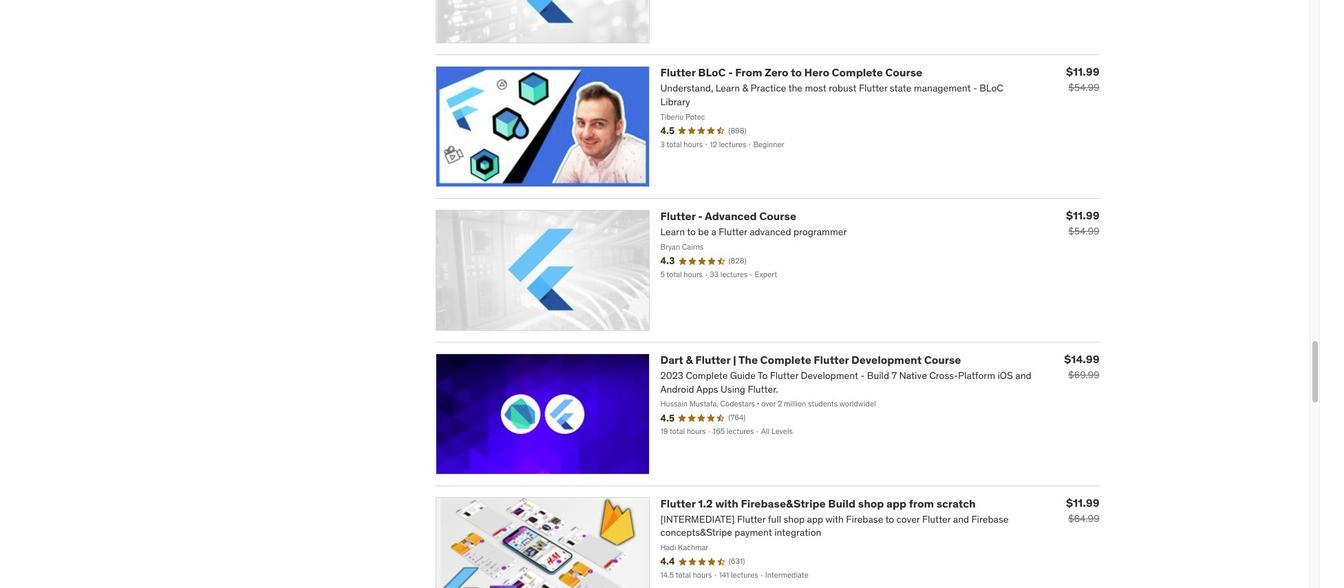 Task type: locate. For each thing, give the bounding box(es) containing it.
$54.99 for flutter - advanced course
[[1068, 225, 1100, 237]]

flutter for bloc
[[660, 66, 696, 79]]

$11.99
[[1066, 65, 1100, 79], [1066, 209, 1100, 222], [1066, 496, 1100, 510]]

1 $11.99 from the top
[[1066, 65, 1100, 79]]

0 horizontal spatial -
[[698, 209, 703, 223]]

complete
[[832, 66, 883, 79], [760, 353, 811, 367]]

firebase&stripe
[[741, 497, 826, 510]]

$11.99 $54.99 for flutter bloc - from zero to hero complete course
[[1066, 65, 1100, 94]]

3 $11.99 from the top
[[1066, 496, 1100, 510]]

course for complete
[[885, 66, 922, 79]]

0 vertical spatial $11.99
[[1066, 65, 1100, 79]]

$11.99 $54.99 for flutter - advanced course
[[1066, 209, 1100, 237]]

the
[[738, 353, 758, 367]]

0 vertical spatial complete
[[832, 66, 883, 79]]

build
[[828, 497, 856, 510]]

2 vertical spatial $11.99
[[1066, 496, 1100, 510]]

0 horizontal spatial course
[[759, 209, 796, 223]]

flutter
[[660, 66, 696, 79], [660, 209, 696, 223], [695, 353, 731, 367], [814, 353, 849, 367], [660, 497, 696, 510]]

complete right the hero
[[832, 66, 883, 79]]

2 $11.99 $54.99 from the top
[[1066, 209, 1100, 237]]

1.2
[[698, 497, 713, 510]]

flutter 1.2 with firebase&stripe build shop app from scratch link
[[660, 497, 976, 510]]

2 horizontal spatial course
[[924, 353, 961, 367]]

flutter for -
[[660, 209, 696, 223]]

1 vertical spatial course
[[759, 209, 796, 223]]

1 horizontal spatial course
[[885, 66, 922, 79]]

course
[[885, 66, 922, 79], [759, 209, 796, 223], [924, 353, 961, 367]]

flutter 1.2 with firebase&stripe build shop app from scratch
[[660, 497, 976, 510]]

0 horizontal spatial complete
[[760, 353, 811, 367]]

$54.99 for flutter bloc - from zero to hero complete course
[[1068, 81, 1100, 94]]

2 vertical spatial course
[[924, 353, 961, 367]]

- left 'advanced'
[[698, 209, 703, 223]]

$14.99 $69.99
[[1064, 352, 1100, 381]]

flutter left bloc
[[660, 66, 696, 79]]

1 vertical spatial $11.99
[[1066, 209, 1100, 222]]

1 $54.99 from the top
[[1068, 81, 1100, 94]]

1 horizontal spatial complete
[[832, 66, 883, 79]]

1 vertical spatial -
[[698, 209, 703, 223]]

course for development
[[924, 353, 961, 367]]

flutter left |
[[695, 353, 731, 367]]

0 vertical spatial course
[[885, 66, 922, 79]]

$11.99 $64.99
[[1066, 496, 1100, 525]]

flutter left 'advanced'
[[660, 209, 696, 223]]

$11.99 $54.99
[[1066, 65, 1100, 94], [1066, 209, 1100, 237]]

1 vertical spatial $54.99
[[1068, 225, 1100, 237]]

1 $11.99 $54.99 from the top
[[1066, 65, 1100, 94]]

2 $54.99 from the top
[[1068, 225, 1100, 237]]

1 vertical spatial $11.99 $54.99
[[1066, 209, 1100, 237]]

0 vertical spatial -
[[728, 66, 733, 79]]

dart & flutter | the complete flutter development course link
[[660, 353, 961, 367]]

0 vertical spatial $11.99 $54.99
[[1066, 65, 1100, 94]]

from
[[909, 497, 934, 510]]

0 vertical spatial $54.99
[[1068, 81, 1100, 94]]

1 vertical spatial complete
[[760, 353, 811, 367]]

- left from
[[728, 66, 733, 79]]

dart & flutter | the complete flutter development course
[[660, 353, 961, 367]]

-
[[728, 66, 733, 79], [698, 209, 703, 223]]

$64.99
[[1068, 513, 1100, 525]]

flutter left 1.2 at the bottom right of page
[[660, 497, 696, 510]]

bloc
[[698, 66, 726, 79]]

app
[[886, 497, 907, 510]]

hero
[[804, 66, 829, 79]]

$54.99
[[1068, 81, 1100, 94], [1068, 225, 1100, 237]]

advanced
[[705, 209, 757, 223]]

dart
[[660, 353, 683, 367]]

complete right the the
[[760, 353, 811, 367]]



Task type: vqa. For each thing, say whether or not it's contained in the screenshot.


Task type: describe. For each thing, give the bounding box(es) containing it.
shop
[[858, 497, 884, 510]]

scratch
[[936, 497, 976, 510]]

$14.99
[[1064, 352, 1100, 366]]

to
[[791, 66, 802, 79]]

flutter - advanced course
[[660, 209, 796, 223]]

flutter bloc - from zero to hero complete course
[[660, 66, 922, 79]]

$69.99
[[1068, 369, 1100, 381]]

zero
[[765, 66, 788, 79]]

&
[[686, 353, 693, 367]]

flutter bloc - from zero to hero complete course link
[[660, 66, 922, 79]]

development
[[851, 353, 922, 367]]

flutter - advanced course link
[[660, 209, 796, 223]]

1 horizontal spatial -
[[728, 66, 733, 79]]

$11.99 for course
[[1066, 65, 1100, 79]]

2 $11.99 from the top
[[1066, 209, 1100, 222]]

flutter for 1.2
[[660, 497, 696, 510]]

$11.99 for scratch
[[1066, 496, 1100, 510]]

flutter left development
[[814, 353, 849, 367]]

from
[[735, 66, 762, 79]]

|
[[733, 353, 736, 367]]

with
[[715, 497, 738, 510]]



